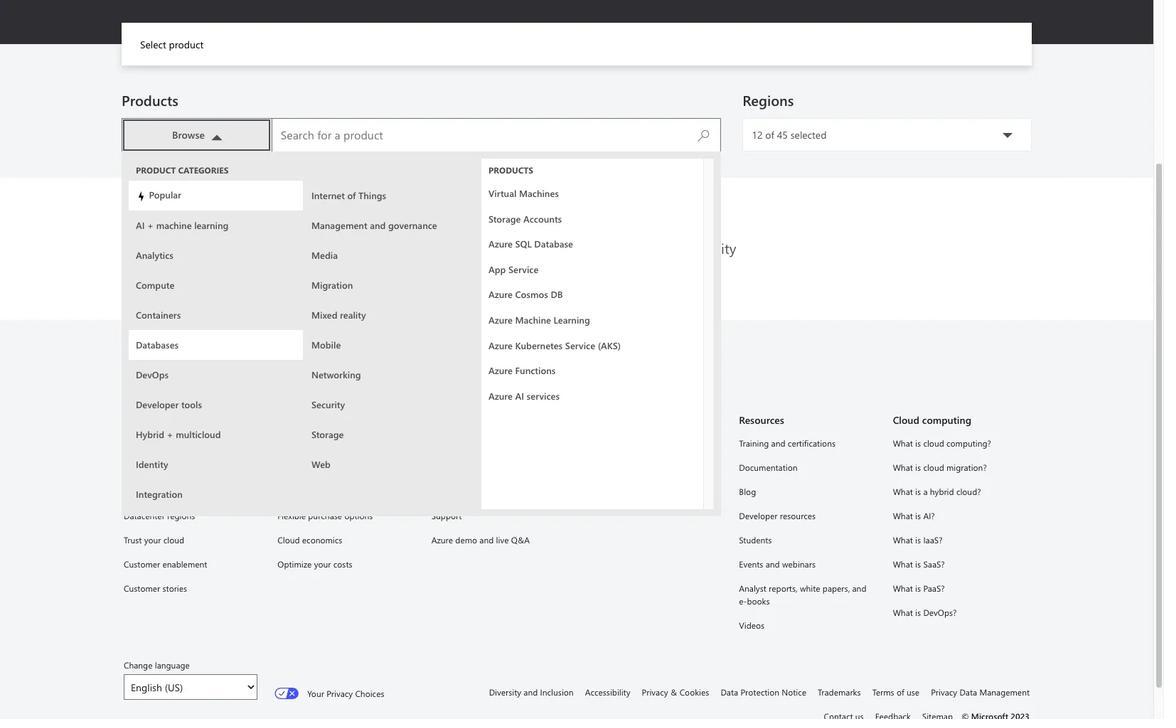 Task type: describe. For each thing, give the bounding box(es) containing it.
resources element
[[739, 435, 876, 633]]

devops button
[[129, 360, 303, 390]]

is for what is cloud computing?
[[915, 438, 921, 449]]

is for what is iaas?
[[915, 534, 921, 546]]

solutions and support element
[[431, 435, 568, 548]]

azure cosmos db
[[489, 288, 563, 300]]

azure kubernetes service (aks)
[[489, 339, 621, 351]]

cloud computing element
[[893, 435, 1030, 620]]

what for what is a hybrid cloud?
[[893, 486, 913, 497]]

mixed reality button
[[304, 300, 478, 330]]

categories
[[178, 164, 229, 176]]

get started
[[124, 462, 166, 473]]

what is cloud migration?
[[893, 462, 987, 473]]

what is iaas?
[[893, 534, 943, 546]]

azure up hybrid + multicloud on the left of page
[[160, 413, 186, 427]]

pricing
[[340, 413, 371, 427]]

is for what is a hybrid cloud?
[[915, 486, 921, 497]]

accelerating
[[485, 462, 530, 473]]

your
[[307, 688, 324, 699]]

is for what is devops?
[[915, 607, 921, 618]]

security
[[312, 398, 345, 411]]

products inside product categories element
[[489, 164, 533, 176]]

certifications
[[788, 438, 836, 449]]

hybrid + multicloud button
[[129, 420, 303, 449]]

azure for azure kubernetes service (aks)
[[489, 339, 513, 351]]

and for solutions and support
[[476, 413, 493, 427]]

Search for a product text field
[[272, 119, 721, 151]]

management and governance button
[[304, 211, 478, 240]]

product categories
[[136, 164, 229, 176]]

what is azure?
[[124, 438, 180, 449]]

12 of 45 selected
[[752, 128, 827, 142]]

management inside popup button
[[312, 219, 367, 231]]

ai + machine learning
[[136, 219, 229, 231]]

products and pricing
[[278, 413, 371, 427]]

cloud for migration?
[[923, 462, 944, 473]]

flexible purchase options
[[278, 510, 373, 521]]

regions
[[743, 90, 794, 110]]

trademarks link
[[818, 684, 861, 700]]

+ for hybrid
[[167, 428, 173, 440]]

select product
[[140, 38, 204, 51]]

virtual machines
[[489, 187, 559, 199]]

1 vertical spatial product
[[531, 238, 580, 257]]

select product link
[[130, 23, 214, 65]]

product categories element
[[122, 151, 721, 516]]

storage for storage accounts
[[489, 212, 521, 224]]

and for diversity and inclusion
[[524, 686, 538, 698]]

kubernetes
[[515, 339, 563, 351]]

partners element
[[585, 435, 722, 499]]

choices
[[355, 688, 384, 699]]

azure right the
[[194, 364, 220, 378]]

growth
[[532, 462, 559, 473]]

virtual
[[489, 187, 517, 199]]

support link
[[431, 508, 568, 524]]

solutions
[[431, 413, 474, 427]]

or,
[[528, 276, 541, 289]]

analyst
[[739, 583, 767, 594]]

12
[[752, 128, 763, 142]]

what for what is ai?
[[893, 510, 913, 521]]

privacy for privacy data management
[[931, 686, 957, 698]]

students link
[[739, 532, 876, 548]]

size2 image
[[132, 363, 149, 380]]

azure demo and live q&a link
[[431, 532, 568, 548]]

azure ai services button
[[482, 383, 704, 408]]

privacy for privacy & cookies
[[642, 686, 668, 698]]

products element
[[482, 181, 704, 408]]

what for what is saas?
[[893, 558, 913, 570]]

ai inside 'ai + machine learning' popup button
[[136, 219, 145, 231]]

hybrid
[[136, 428, 164, 440]]

1 vertical spatial service
[[565, 339, 595, 351]]

of for internet
[[347, 189, 356, 201]]

2 data from the left
[[960, 686, 977, 698]]

what for what is cloud migration?
[[893, 462, 913, 473]]

what is paas? link
[[893, 580, 1030, 596]]

select inside button
[[544, 276, 570, 289]]

see
[[601, 238, 622, 257]]

blog link
[[739, 484, 876, 499]]

developer resources link
[[739, 508, 876, 524]]

storage accounts button
[[482, 206, 704, 231]]

get for get the azure mobile app
[[158, 364, 174, 378]]

app
[[257, 364, 274, 378]]

what is ai? link
[[893, 508, 1030, 524]]

identity button
[[129, 449, 303, 479]]

privacy data management link
[[931, 684, 1030, 700]]

cloud inside the explore azure element
[[163, 534, 184, 546]]

media
[[312, 249, 338, 261]]

is for what is paas?
[[915, 583, 921, 594]]

search
[[417, 238, 459, 257]]

mobile button
[[304, 330, 478, 360]]

explore azure element
[[124, 435, 261, 596]]

what for what is azure?
[[124, 438, 144, 449]]

azure sql database
[[489, 238, 573, 250]]

terms
[[872, 686, 894, 698]]

diversity and inclusion
[[489, 686, 574, 698]]

the
[[176, 364, 191, 378]]

customer stories
[[124, 583, 187, 594]]

azure for azure demo and live q&a
[[431, 534, 453, 546]]

your privacy choices
[[307, 688, 384, 699]]

and for products and pricing
[[320, 413, 337, 427]]

accounts
[[523, 212, 562, 224]]

diversity and inclusion link
[[489, 684, 574, 700]]

datacenter regions
[[124, 510, 195, 521]]

or, select all products
[[528, 276, 625, 289]]

solution
[[431, 486, 463, 497]]

support
[[431, 510, 462, 521]]

search or select a product to see region availability
[[417, 238, 736, 257]]

follow microsoft azure on twitter image
[[308, 361, 325, 379]]

what for what is cloud computing?
[[893, 438, 913, 449]]

what is devops? link
[[893, 605, 1030, 620]]

45
[[777, 128, 788, 142]]

what is devops?
[[893, 607, 957, 618]]

ai inside azure ai services button
[[515, 390, 524, 402]]

solution architectures link
[[431, 484, 568, 499]]

availability
[[671, 238, 736, 257]]

ai + machine learning button
[[129, 211, 303, 240]]

your for explore
[[144, 534, 161, 546]]

cloud for cloud computing
[[893, 413, 920, 427]]

and for management and governance
[[370, 219, 386, 231]]

developer for developer resources
[[739, 510, 778, 521]]

training and certifications link
[[739, 435, 876, 451]]

protection
[[741, 686, 780, 698]]

get for get started
[[124, 462, 137, 473]]

azure for azure cosmos db
[[489, 288, 513, 300]]

what for what is devops?
[[893, 607, 913, 618]]

popular button
[[129, 181, 303, 211]]

management and governance
[[312, 219, 437, 231]]

cloud for cloud economics
[[278, 534, 300, 546]]

trademarks
[[818, 686, 861, 698]]

resources for resources for accelerating growth
[[431, 462, 469, 473]]

webinars
[[782, 558, 816, 570]]

0 horizontal spatial a
[[520, 238, 527, 257]]

and for training and certifications
[[771, 438, 786, 449]]



Task type: vqa. For each thing, say whether or not it's contained in the screenshot.
The Global
yes



Task type: locate. For each thing, give the bounding box(es) containing it.
customer inside the "customer enablement" link
[[124, 558, 160, 570]]

cloud inside "link"
[[278, 534, 300, 546]]

get inside the explore azure element
[[124, 462, 137, 473]]

customer for customer stories
[[124, 583, 160, 594]]

is up what is a hybrid cloud?
[[915, 462, 921, 473]]

0 horizontal spatial your
[[144, 534, 161, 546]]

0 horizontal spatial ai
[[136, 219, 145, 231]]

and right the papers,
[[852, 583, 867, 594]]

2 vertical spatial cloud
[[163, 534, 184, 546]]

azure machine learning
[[489, 314, 590, 326]]

1 vertical spatial cloud
[[923, 462, 944, 473]]

azure up azure ai services
[[489, 364, 513, 376]]

devops
[[136, 369, 169, 381]]

is for what is ai?
[[915, 510, 921, 521]]

service up or,
[[509, 263, 539, 275]]

what down what is saas?
[[893, 583, 913, 594]]

is left ai?
[[915, 510, 921, 521]]

0 horizontal spatial storage
[[312, 428, 344, 440]]

change language
[[124, 659, 190, 671]]

and inside popup button
[[370, 219, 386, 231]]

0 horizontal spatial privacy
[[327, 688, 353, 699]]

is left paas?
[[915, 583, 921, 594]]

1 customer from the top
[[124, 558, 160, 570]]

is left iaas?
[[915, 534, 921, 546]]

your left costs
[[314, 558, 331, 570]]

0 vertical spatial your
[[144, 534, 161, 546]]

1 vertical spatial +
[[167, 428, 173, 440]]

developer inside resources element
[[739, 510, 778, 521]]

migration?
[[947, 462, 987, 473]]

customer down trust
[[124, 558, 160, 570]]

ai left services
[[515, 390, 524, 402]]

azure for azure functions
[[489, 364, 513, 376]]

videos
[[739, 620, 765, 631]]

1 vertical spatial get
[[124, 462, 137, 473]]

developer resources
[[739, 510, 816, 521]]

0 horizontal spatial data
[[721, 686, 738, 698]]

analyst reports, white papers, and e-books
[[739, 583, 867, 607]]

0 vertical spatial select
[[480, 238, 516, 257]]

q&a
[[511, 534, 530, 546]]

products and pricing element
[[278, 435, 414, 572]]

is for what is azure?
[[146, 438, 152, 449]]

0 vertical spatial developer
[[136, 398, 179, 411]]

your inside the explore azure element
[[144, 534, 161, 546]]

and down security
[[320, 413, 337, 427]]

+ for ai
[[147, 219, 154, 231]]

containers
[[136, 309, 181, 321]]

cloud down flexible
[[278, 534, 300, 546]]

customer left 'stories'
[[124, 583, 160, 594]]

1 vertical spatial resources
[[431, 462, 469, 473]]

what up what is a hybrid cloud?
[[893, 462, 913, 473]]

what down explore
[[124, 438, 144, 449]]

azure inside solutions and support 'element'
[[431, 534, 453, 546]]

developer tools
[[136, 398, 202, 411]]

e-
[[739, 595, 747, 607]]

+
[[147, 219, 154, 231], [167, 428, 173, 440]]

migration
[[312, 279, 353, 291]]

trust your cloud
[[124, 534, 184, 546]]

iaas?
[[923, 534, 943, 546]]

cloud down regions
[[163, 534, 184, 546]]

demo
[[455, 534, 477, 546]]

azure sql database button
[[482, 231, 704, 257]]

2 customer from the top
[[124, 583, 160, 594]]

or
[[463, 238, 476, 257]]

azure?
[[154, 438, 180, 449]]

analyst reports, white papers, and e-books link
[[739, 580, 876, 609]]

compute
[[136, 279, 174, 291]]

0 vertical spatial +
[[147, 219, 154, 231]]

storage inside "popup button"
[[312, 428, 344, 440]]

2 horizontal spatial privacy
[[931, 686, 957, 698]]

cloud left computing
[[893, 413, 920, 427]]

what left ai?
[[893, 510, 913, 521]]

1 horizontal spatial data
[[960, 686, 977, 698]]

of inside popup button
[[347, 189, 356, 201]]

0 vertical spatial a
[[520, 238, 527, 257]]

1 horizontal spatial resources
[[739, 413, 784, 427]]

what down what is ai?
[[893, 534, 913, 546]]

1 vertical spatial your
[[314, 558, 331, 570]]

and for events and webinars
[[766, 558, 780, 570]]

azure for azure machine learning
[[489, 314, 513, 326]]

product right select
[[169, 38, 204, 51]]

what down what is iaas?
[[893, 558, 913, 570]]

azure left sql
[[489, 238, 513, 250]]

events
[[739, 558, 763, 570]]

costs
[[333, 558, 352, 570]]

of for terms
[[897, 686, 904, 698]]

of right 12 at top right
[[765, 128, 774, 142]]

1 horizontal spatial +
[[167, 428, 173, 440]]

privacy right use
[[931, 686, 957, 698]]

azure for azure sql database
[[489, 238, 513, 250]]

selected
[[791, 128, 827, 142]]

your inside products and pricing element
[[314, 558, 331, 570]]

get left started
[[124, 462, 137, 473]]

get the azure mobile app link
[[124, 354, 282, 388]]

0 vertical spatial product
[[169, 38, 204, 51]]

storage for storage
[[312, 428, 344, 440]]

product down the 'accounts'
[[531, 238, 580, 257]]

0 vertical spatial get
[[158, 364, 174, 378]]

2 horizontal spatial of
[[897, 686, 904, 698]]

videos link
[[739, 617, 876, 633]]

0 horizontal spatial service
[[509, 263, 539, 275]]

all
[[572, 276, 583, 289]]

1 horizontal spatial privacy
[[642, 686, 668, 698]]

0 vertical spatial customer
[[124, 558, 160, 570]]

customer for customer enablement
[[124, 558, 160, 570]]

of left things at the top left of page
[[347, 189, 356, 201]]

1 vertical spatial cloud
[[278, 534, 300, 546]]

ai up "analytics"
[[136, 219, 145, 231]]

+ right the hybrid
[[167, 428, 173, 440]]

0 horizontal spatial get
[[124, 462, 137, 473]]

a up app service
[[520, 238, 527, 257]]

your right trust
[[144, 534, 161, 546]]

regions
[[167, 510, 195, 521]]

what down what is paas?
[[893, 607, 913, 618]]

what inside "link"
[[893, 486, 913, 497]]

internet
[[312, 189, 345, 201]]

0 vertical spatial service
[[509, 263, 539, 275]]

and right events
[[766, 558, 780, 570]]

blog
[[739, 486, 756, 497]]

computing
[[922, 413, 972, 427]]

0 horizontal spatial of
[[347, 189, 356, 201]]

1 horizontal spatial your
[[314, 558, 331, 570]]

integration button
[[129, 479, 303, 509]]

economics
[[302, 534, 342, 546]]

customer inside "customer stories" link
[[124, 583, 160, 594]]

0 horizontal spatial management
[[312, 219, 367, 231]]

privacy right the your
[[327, 688, 353, 699]]

data protection notice
[[721, 686, 807, 698]]

0 vertical spatial storage
[[489, 212, 521, 224]]

of left use
[[897, 686, 904, 698]]

0 horizontal spatial developer
[[136, 398, 179, 411]]

ai?
[[923, 510, 935, 521]]

azure down app
[[489, 288, 513, 300]]

web
[[312, 458, 331, 470]]

0 vertical spatial cloud
[[893, 413, 920, 427]]

what is cloud migration? link
[[893, 460, 1030, 475]]

azure up support
[[489, 390, 513, 402]]

training and certifications
[[739, 438, 836, 449]]

trust
[[124, 534, 142, 546]]

0 horizontal spatial select
[[480, 238, 516, 257]]

options
[[345, 510, 373, 521]]

global infrastructure
[[124, 486, 201, 497]]

migration button
[[304, 270, 478, 300]]

is inside the explore azure element
[[146, 438, 152, 449]]

privacy & cookies
[[642, 686, 709, 698]]

1 horizontal spatial product
[[531, 238, 580, 257]]

global
[[124, 486, 148, 497]]

azure demo and live q&a
[[431, 534, 530, 546]]

azure left machine
[[489, 314, 513, 326]]

1 horizontal spatial management
[[980, 686, 1030, 698]]

1 horizontal spatial developer
[[739, 510, 778, 521]]

0 vertical spatial resources
[[739, 413, 784, 427]]

and down things at the top left of page
[[370, 219, 386, 231]]

cloud economics link
[[278, 532, 414, 548]]

products up 'virtual' in the left top of the page
[[489, 164, 533, 176]]

is
[[146, 438, 152, 449], [915, 438, 921, 449], [915, 462, 921, 473], [915, 486, 921, 497], [915, 510, 921, 521], [915, 534, 921, 546], [915, 558, 921, 570], [915, 583, 921, 594], [915, 607, 921, 618]]

0 vertical spatial management
[[312, 219, 367, 231]]

trust your cloud link
[[124, 532, 261, 548]]

azure up azure functions
[[489, 339, 513, 351]]

and inside 'element'
[[480, 534, 494, 546]]

data right use
[[960, 686, 977, 698]]

1 horizontal spatial select
[[544, 276, 570, 289]]

saas?
[[923, 558, 945, 570]]

what down cloud computing in the right of the page
[[893, 438, 913, 449]]

1 vertical spatial of
[[347, 189, 356, 201]]

your for products
[[314, 558, 331, 570]]

browse button
[[122, 118, 272, 152]]

is for what is saas?
[[915, 558, 921, 570]]

and left live
[[480, 534, 494, 546]]

of for 12
[[765, 128, 774, 142]]

select left all
[[544, 276, 570, 289]]

0 vertical spatial cloud
[[923, 438, 944, 449]]

is left the saas?
[[915, 558, 921, 570]]

data left protection
[[721, 686, 738, 698]]

what for what is iaas?
[[893, 534, 913, 546]]

developer for developer tools
[[136, 398, 179, 411]]

inclusion
[[540, 686, 574, 698]]

storage down 'virtual' in the left top of the page
[[489, 212, 521, 224]]

privacy inside "link"
[[327, 688, 353, 699]]

cloud up what is a hybrid cloud?
[[923, 462, 944, 473]]

a inside "link"
[[923, 486, 928, 497]]

developer up explore azure
[[136, 398, 179, 411]]

and right diversity
[[524, 686, 538, 698]]

machines
[[519, 187, 559, 199]]

cloud down cloud computing in the right of the page
[[923, 438, 944, 449]]

storage inside button
[[489, 212, 521, 224]]

1 horizontal spatial cloud
[[893, 413, 920, 427]]

accessibility link
[[585, 684, 631, 700]]

1 horizontal spatial a
[[923, 486, 928, 497]]

resources up training
[[739, 413, 784, 427]]

0 horizontal spatial +
[[147, 219, 154, 231]]

1 vertical spatial management
[[980, 686, 1030, 698]]

0 vertical spatial ai
[[136, 219, 145, 231]]

what up what is ai?
[[893, 486, 913, 497]]

1 horizontal spatial get
[[158, 364, 174, 378]]

developer inside popup button
[[136, 398, 179, 411]]

app service button
[[482, 257, 704, 282]]

1 horizontal spatial of
[[765, 128, 774, 142]]

privacy
[[642, 686, 668, 698], [931, 686, 957, 698], [327, 688, 353, 699]]

storage button
[[304, 420, 478, 449]]

is left devops?
[[915, 607, 921, 618]]

integration
[[136, 488, 183, 500]]

networking button
[[304, 360, 478, 390]]

california consumer privacy act (ccpa) opt-out icon image
[[275, 688, 299, 699]]

solutions and support
[[431, 413, 532, 427]]

internet of things button
[[304, 181, 478, 211]]

datacenter regions link
[[124, 508, 261, 524]]

change
[[124, 659, 153, 671]]

storage down products and pricing
[[312, 428, 344, 440]]

what for what is paas?
[[893, 583, 913, 594]]

1 data from the left
[[721, 686, 738, 698]]

cloud for computing?
[[923, 438, 944, 449]]

get left the
[[158, 364, 174, 378]]

is for what is cloud migration?
[[915, 462, 921, 473]]

2 vertical spatial of
[[897, 686, 904, 698]]

1 horizontal spatial service
[[565, 339, 595, 351]]

1 horizontal spatial ai
[[515, 390, 524, 402]]

identity
[[136, 458, 168, 470]]

explore azure
[[124, 413, 186, 427]]

select up app
[[480, 238, 516, 257]]

management
[[312, 219, 367, 231], [980, 686, 1030, 698]]

0 horizontal spatial product
[[169, 38, 204, 51]]

infrastructure
[[150, 486, 201, 497]]

products down security
[[278, 413, 317, 427]]

1 vertical spatial select
[[544, 276, 570, 289]]

developer up the students
[[739, 510, 778, 521]]

azure ai services
[[489, 390, 560, 402]]

products down products and pricing
[[278, 438, 311, 449]]

a
[[520, 238, 527, 257], [923, 486, 928, 497]]

resources for resources
[[739, 413, 784, 427]]

and inside 'link'
[[766, 558, 780, 570]]

is inside "link"
[[915, 486, 921, 497]]

azure for azure ai services
[[489, 390, 513, 402]]

storage
[[489, 212, 521, 224], [312, 428, 344, 440]]

1 vertical spatial a
[[923, 486, 928, 497]]

datacenter
[[124, 510, 165, 521]]

db
[[551, 288, 563, 300]]

1 vertical spatial developer
[[739, 510, 778, 521]]

resources inside solutions and support 'element'
[[431, 462, 469, 473]]

and inside the analyst reports, white papers, and e-books
[[852, 583, 867, 594]]

tools
[[181, 398, 202, 411]]

students
[[739, 534, 772, 546]]

privacy left &
[[642, 686, 668, 698]]

1 vertical spatial storage
[[312, 428, 344, 440]]

and left support
[[476, 413, 493, 427]]

mobile
[[312, 339, 341, 351]]

0 vertical spatial of
[[765, 128, 774, 142]]

1 vertical spatial customer
[[124, 583, 160, 594]]

+ left machine
[[147, 219, 154, 231]]

architectures
[[465, 486, 513, 497]]

what inside the explore azure element
[[124, 438, 144, 449]]

training
[[739, 438, 769, 449]]

is down cloud computing in the right of the page
[[915, 438, 921, 449]]

1 horizontal spatial storage
[[489, 212, 521, 224]]

app
[[489, 263, 506, 275]]

language
[[155, 659, 190, 671]]

mobile
[[223, 364, 254, 378]]

products up browse
[[122, 90, 178, 110]]

what is paas?
[[893, 583, 945, 594]]

is left hybrid at the bottom
[[915, 486, 921, 497]]

(aks)
[[598, 339, 621, 351]]

and right training
[[771, 438, 786, 449]]

1 vertical spatial ai
[[515, 390, 524, 402]]

0 horizontal spatial cloud
[[278, 534, 300, 546]]

documentation link
[[739, 460, 876, 475]]

a left hybrid at the bottom
[[923, 486, 928, 497]]

is left azure?
[[146, 438, 152, 449]]

what is saas?
[[893, 558, 945, 570]]

azure left demo
[[431, 534, 453, 546]]

resources up solution on the left bottom of page
[[431, 462, 469, 473]]

service down learning
[[565, 339, 595, 351]]

0 horizontal spatial resources
[[431, 462, 469, 473]]



